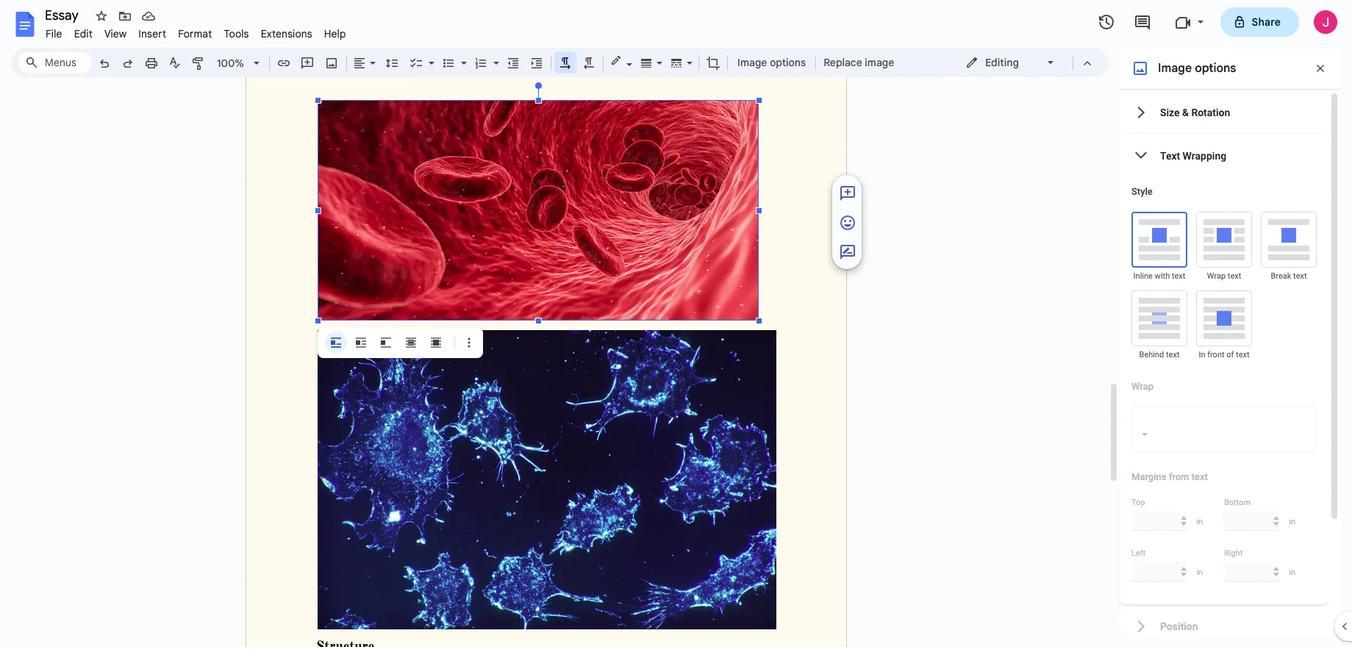 Task type: describe. For each thing, give the bounding box(es) containing it.
replace image button
[[819, 51, 898, 74]]

inline
[[1134, 271, 1153, 281]]

from
[[1169, 471, 1189, 482]]

inline with text
[[1134, 271, 1186, 281]]

behind text
[[1140, 350, 1180, 360]]

add emoji reaction image
[[839, 214, 857, 232]]

image
[[865, 56, 894, 69]]

behind
[[1140, 350, 1164, 360]]

image options inside section
[[1158, 61, 1237, 76]]

insert
[[138, 27, 166, 40]]

tools
[[224, 27, 249, 40]]

add comment image
[[839, 185, 857, 202]]

position tab
[[1120, 605, 1329, 647]]

top
[[1132, 498, 1145, 507]]

replace
[[824, 56, 862, 69]]

help
[[324, 27, 346, 40]]

0 horizontal spatial wrap text radio
[[350, 332, 372, 354]]

replace image
[[824, 56, 894, 69]]

in for top
[[1197, 517, 1203, 526]]

extensions menu item
[[255, 25, 318, 43]]

wrap for wrap
[[1132, 381, 1154, 392]]

Behind text radio
[[1132, 182, 1194, 647]]

image options section
[[1120, 48, 1341, 647]]

editing
[[985, 56, 1019, 69]]

text right break
[[1294, 271, 1307, 281]]

file menu item
[[40, 25, 68, 43]]

edit menu item
[[68, 25, 98, 43]]

In front of text radio
[[1197, 290, 1252, 346]]

Right margin, measured in inches. Value must be between 0 and 22 text field
[[1224, 562, 1280, 582]]

size & rotation
[[1160, 106, 1231, 118]]

wrapping
[[1183, 150, 1227, 161]]

options inside section
[[1195, 61, 1237, 76]]

Top margin, measured in inches. Value must be between 0 and 22 text field
[[1132, 511, 1187, 531]]

file
[[46, 27, 62, 40]]

insert image image
[[323, 52, 340, 73]]

insert menu item
[[133, 25, 172, 43]]

right
[[1224, 549, 1243, 558]]

break text
[[1271, 271, 1307, 281]]

left
[[1132, 549, 1146, 558]]

line & paragraph spacing image
[[384, 52, 400, 73]]

share button
[[1220, 7, 1299, 37]]

format menu item
[[172, 25, 218, 43]]

suggest edits image
[[839, 244, 857, 261]]

option group inside image options application
[[325, 332, 447, 354]]

break text radio inside "image options" section
[[1261, 212, 1317, 268]]

In line radio
[[325, 332, 347, 354]]

front
[[1208, 350, 1225, 360]]

share
[[1252, 15, 1281, 29]]

bottom
[[1224, 498, 1251, 507]]

wrap for wrap text
[[1207, 271, 1226, 281]]

with
[[1155, 271, 1170, 281]]

wrap text
[[1207, 271, 1242, 281]]

image inside button
[[738, 56, 767, 69]]

wrap text options list box
[[1132, 407, 1317, 452]]

image inside section
[[1158, 61, 1192, 76]]

mode and view toolbar
[[955, 48, 1099, 77]]

margins from text
[[1132, 471, 1208, 482]]

text wrapping tab
[[1120, 134, 1329, 177]]

margins
[[1132, 471, 1167, 482]]

edit
[[74, 27, 93, 40]]



Task type: vqa. For each thing, say whether or not it's contained in the screenshot.
the Apply BUTTON
no



Task type: locate. For each thing, give the bounding box(es) containing it.
wrap down behind
[[1132, 381, 1154, 392]]

menu bar containing file
[[40, 19, 352, 43]]

in
[[1199, 350, 1206, 360]]

1 horizontal spatial wrap text radio
[[1197, 212, 1252, 268]]

0 vertical spatial wrap
[[1207, 271, 1226, 281]]

text wrapping
[[1160, 150, 1227, 161]]

Menus field
[[18, 52, 92, 73]]

&
[[1183, 106, 1189, 118]]

wrap text options image
[[1138, 428, 1156, 446]]

in right left margin, measured in inches. value must be between 0 and 22 text field on the right of the page
[[1197, 567, 1203, 577]]

Behind text radio
[[400, 332, 422, 354]]

text up in front of text radio
[[1228, 271, 1242, 281]]

in right "top margin, measured in inches. value must be between 0 and 22" text field
[[1197, 517, 1203, 526]]

image options application
[[0, 0, 1352, 647]]

in right the right margin, measured in inches. value must be between 0 and 22 text field
[[1289, 567, 1296, 577]]

wrap up in front of text radio
[[1207, 271, 1226, 281]]

1 horizontal spatial wrap
[[1207, 271, 1226, 281]]

0 vertical spatial wrap text radio
[[1197, 212, 1252, 268]]

view menu item
[[98, 25, 133, 43]]

text
[[1172, 271, 1186, 281], [1228, 271, 1242, 281], [1294, 271, 1307, 281], [1166, 350, 1180, 360], [1236, 350, 1250, 360], [1192, 471, 1208, 482]]

size
[[1160, 106, 1180, 118]]

menu bar inside 'menu bar' banner
[[40, 19, 352, 43]]

extensions
[[261, 27, 312, 40]]

0 horizontal spatial break text radio
[[375, 332, 397, 354]]

in for bottom
[[1289, 517, 1296, 526]]

Break text radio
[[1261, 212, 1317, 268], [375, 332, 397, 354]]

in
[[1197, 517, 1203, 526], [1289, 517, 1296, 526], [1197, 567, 1203, 577], [1289, 567, 1296, 577]]

image options button
[[731, 51, 813, 74]]

Inline with text radio
[[1132, 212, 1188, 268]]

position
[[1160, 620, 1198, 632]]

view
[[104, 27, 127, 40]]

option group
[[325, 332, 447, 354]]

main toolbar
[[91, 0, 899, 418]]

help menu item
[[318, 25, 352, 43]]

0 horizontal spatial image
[[738, 56, 767, 69]]

image options inside button
[[738, 56, 806, 69]]

text right behind
[[1166, 350, 1180, 360]]

of
[[1227, 350, 1234, 360]]

1 vertical spatial wrap
[[1132, 381, 1154, 392]]

break text radio up break text
[[1261, 212, 1317, 268]]

in right bottom margin, measured in inches. value must be between 0 and 22 text field
[[1289, 517, 1296, 526]]

break
[[1271, 271, 1292, 281]]

in for right
[[1289, 567, 1296, 577]]

1 horizontal spatial image options
[[1158, 61, 1237, 76]]

Zoom text field
[[213, 53, 249, 74]]

options up rotation
[[1195, 61, 1237, 76]]

0 horizontal spatial options
[[770, 56, 806, 69]]

Rename text field
[[40, 6, 87, 24]]

Left margin, measured in inches. Value must be between 0 and 22 text field
[[1132, 562, 1187, 582]]

Star checkbox
[[91, 6, 112, 26]]

wrap text radio right in line radio
[[350, 332, 372, 354]]

options left replace
[[770, 56, 806, 69]]

1 vertical spatial break text radio
[[375, 332, 397, 354]]

0 horizontal spatial wrap
[[1132, 381, 1154, 392]]

image options up size & rotation
[[1158, 61, 1237, 76]]

style
[[1132, 186, 1153, 197]]

menu bar
[[40, 19, 352, 43]]

options
[[770, 56, 806, 69], [1195, 61, 1237, 76]]

In front of text radio
[[425, 332, 447, 354]]

1 vertical spatial wrap text radio
[[350, 332, 372, 354]]

toolbar
[[321, 332, 480, 354]]

0 horizontal spatial image options
[[738, 56, 806, 69]]

menu bar banner
[[0, 0, 1352, 647]]

Bottom margin, measured in inches. Value must be between 0 and 22 text field
[[1224, 511, 1280, 531]]

image options
[[738, 56, 806, 69], [1158, 61, 1237, 76]]

wrap text radio up wrap text
[[1197, 212, 1252, 268]]

text right "from"
[[1192, 471, 1208, 482]]

rotation
[[1192, 106, 1231, 118]]

tools menu item
[[218, 25, 255, 43]]

1 horizontal spatial break text radio
[[1261, 212, 1317, 268]]

in front of text
[[1199, 350, 1250, 360]]

editing button
[[955, 51, 1066, 74]]

format
[[178, 27, 212, 40]]

Wrap text radio
[[1197, 212, 1252, 268], [350, 332, 372, 354]]

options inside button
[[770, 56, 806, 69]]

break text radio left behind text radio
[[375, 332, 397, 354]]

0 vertical spatial break text radio
[[1261, 212, 1317, 268]]

text right the of
[[1236, 350, 1250, 360]]

1 horizontal spatial options
[[1195, 61, 1237, 76]]

size & rotation tab
[[1120, 90, 1329, 134]]

image
[[738, 56, 767, 69], [1158, 61, 1192, 76]]

text right with
[[1172, 271, 1186, 281]]

Zoom field
[[211, 52, 266, 74]]

image options left replace
[[738, 56, 806, 69]]

wrap
[[1207, 271, 1226, 281], [1132, 381, 1154, 392]]

in for left
[[1197, 567, 1203, 577]]

text
[[1160, 150, 1180, 161]]

1 horizontal spatial image
[[1158, 61, 1192, 76]]



